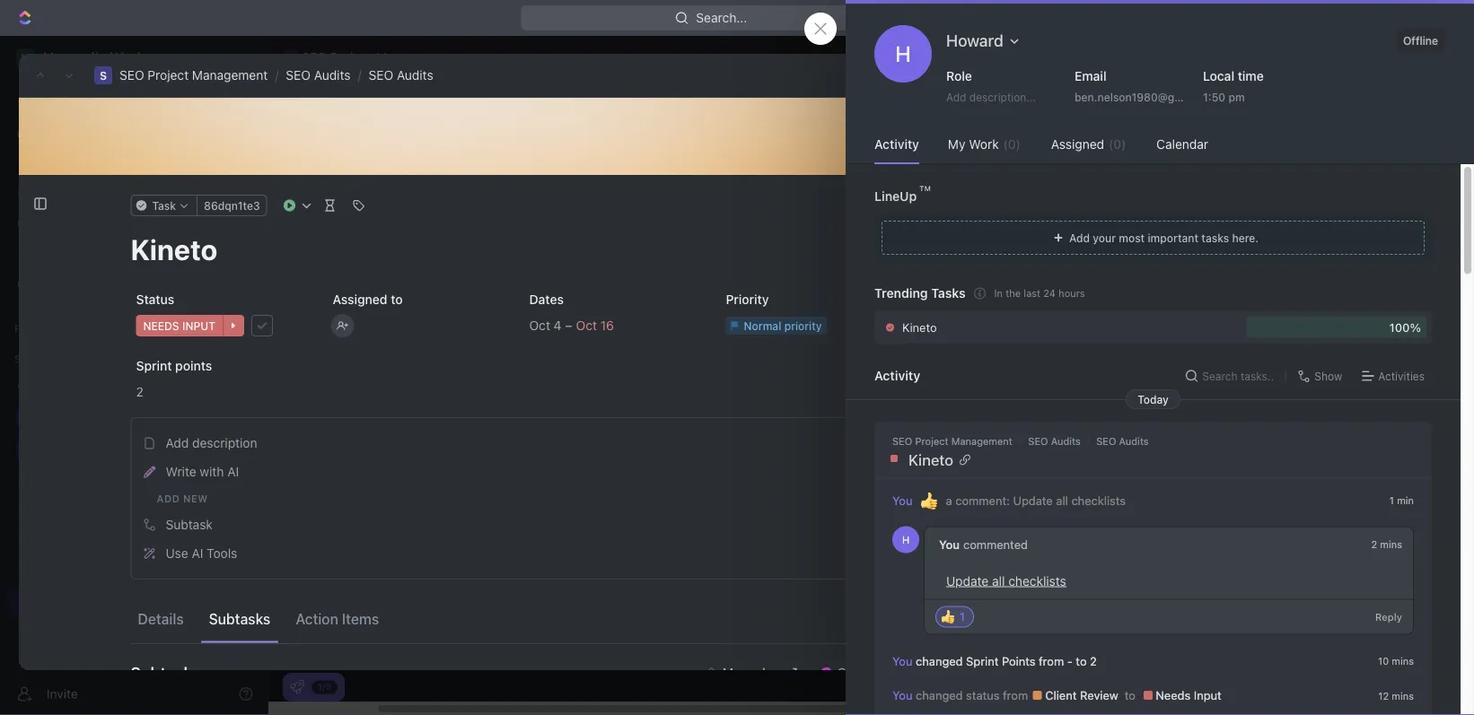 Task type: describe. For each thing, give the bounding box(es) containing it.
upgrade link
[[1228, 5, 1314, 31]]

2 horizontal spatial needs
[[1156, 689, 1191, 702]]

sidebar navigation
[[0, 36, 268, 715]]

0 vertical spatial seo project management link
[[119, 68, 268, 83]]

needs input inside task sidebar content section
[[1071, 287, 1136, 299]]

important
[[1148, 231, 1199, 244]]

assigned for assigned to
[[333, 292, 387, 307]]

search...
[[696, 10, 747, 25]]

ai inside button
[[227, 465, 239, 479]]

upgrade
[[1254, 10, 1305, 25]]

normal
[[1169, 244, 1209, 256]]

assigned (0)
[[1051, 137, 1126, 152]]

inbox link
[[7, 118, 251, 146]]

1 (0) from the left
[[1003, 137, 1020, 152]]

points for 10 mins
[[1002, 655, 1035, 668]]

oct for oct 31
[[1415, 498, 1433, 510]]

needs inside task sidebar content section
[[1074, 287, 1107, 299]]

changed status from for 12 mins
[[916, 689, 1031, 702]]

onboarding checklist button element
[[290, 680, 304, 695]]

automations
[[1349, 50, 1424, 65]]

comment:
[[955, 494, 1010, 507]]

manual
[[722, 666, 765, 681]]

⌘k
[[874, 10, 893, 25]]

16 down customize button
[[1336, 215, 1347, 227]]

subtasks for subtasks button
[[209, 611, 270, 628]]

on
[[1167, 69, 1180, 82]]

a
[[946, 494, 952, 507]]

mins right (you
[[1350, 171, 1374, 184]]

sprint for 10 mins
[[966, 655, 999, 668]]

oct 18
[[1415, 396, 1446, 408]]

1/5
[[318, 682, 331, 692]]

#32xmwqh
[[1228, 171, 1284, 184]]

set
[[1082, 244, 1098, 256]]

you created this task by copying
[[1060, 171, 1228, 184]]

oct for oct 16
[[1415, 362, 1432, 373]]

created
[[1124, 69, 1164, 82]]

your
[[1093, 231, 1116, 244]]

new for plan new page titles
[[1270, 702, 1291, 715]]

9 mins
[[1341, 316, 1374, 328]]

checklists inside task sidebar content section
[[1112, 395, 1169, 410]]

normal priority
[[744, 319, 822, 332]]

action items
[[296, 611, 379, 628]]

subtasks for subtasks dropdown button
[[131, 663, 201, 683]]

1 vertical spatial update all checklists
[[946, 574, 1066, 589]]

2 vertical spatial all
[[992, 574, 1005, 589]]

s seo project management
[[288, 50, 453, 65]]

s inside tree
[[21, 595, 29, 608]]

pencil image
[[143, 466, 155, 478]]

pm
[[1228, 91, 1245, 103]]

oct 16
[[1415, 362, 1446, 373]]

52
[[1412, 326, 1426, 339]]

show
[[1315, 370, 1342, 382]]

tasks for overdue tasks
[[588, 167, 622, 181]]

2 nov 8 from the top
[[1419, 703, 1446, 715]]

action items button
[[288, 603, 386, 635]]

my work (0)
[[948, 137, 1020, 152]]

task
[[1145, 171, 1167, 184]]

urgent
[[424, 167, 464, 181]]

86dqn1te3
[[204, 199, 260, 212]]

mins down customize
[[1350, 215, 1374, 227]]

keyword map
[[1246, 634, 1314, 646]]

tm
[[919, 184, 931, 193]]

1 vertical spatial kineto
[[1246, 361, 1278, 374]]

overdue tasks
[[535, 167, 622, 181]]

add for add new meta descriptions
[[1246, 600, 1266, 612]]

inbox
[[43, 124, 75, 139]]

(you
[[1287, 171, 1310, 184]]

commented
[[963, 538, 1028, 552]]

1 right show
[[1349, 365, 1354, 377]]

career
[[1246, 429, 1280, 442]]

1 vertical spatial h
[[902, 534, 909, 546]]

16 up 18 at the right
[[1435, 362, 1446, 373]]

oct right –
[[576, 318, 597, 333]]

trending
[[874, 286, 928, 301]]

hours
[[1058, 288, 1085, 299]]

9
[[1341, 316, 1347, 328]]

seo project management
[[312, 107, 608, 137]]

home link
[[7, 87, 251, 116]]

plan
[[1246, 702, 1267, 715]]

status for 16
[[1129, 215, 1160, 227]]

1 horizontal spatial today
[[1138, 393, 1169, 406]]

86dqn1te3 button
[[197, 195, 267, 216]]

2 vertical spatial needs input
[[1152, 689, 1222, 702]]

- for 10 mins
[[1067, 655, 1073, 668]]

overdue
[[535, 167, 585, 181]]

review for client review to
[[1236, 272, 1272, 285]]

favorites
[[14, 322, 62, 335]]

review for client review
[[1080, 689, 1118, 702]]

from up client review in the right bottom of the page
[[1039, 655, 1064, 668]]

add your most important tasks here.
[[1069, 231, 1259, 244]]

2 vertical spatial kineto
[[908, 451, 953, 469]]

timeline link
[[652, 162, 706, 187]]

here.
[[1232, 231, 1259, 244]]

0 vertical spatial seo project management / seo audits / seo audits
[[119, 68, 433, 83]]

29
[[1434, 464, 1446, 476]]

activity down the trending
[[874, 369, 920, 383]]

tasks inside dropdown button
[[1201, 231, 1229, 244]]

31
[[1435, 498, 1446, 510]]

2 (0) from the left
[[1109, 137, 1126, 152]]

write with ai button
[[137, 458, 896, 487]]

12 inside task sidebar content section
[[1336, 272, 1347, 285]]

0 vertical spatial h
[[895, 41, 911, 66]]

18
[[1435, 396, 1446, 408]]

lineup
[[874, 189, 917, 204]]

1 vertical spatial min
[[1397, 495, 1414, 507]]

send button
[[1330, 623, 1382, 652]]

tasks up client review to
[[1215, 249, 1255, 268]]

client for client review to
[[1204, 272, 1233, 285]]

needs input inside "dropdown button"
[[143, 320, 215, 332]]

ben.nelson1980@gmail.com
[[1075, 91, 1221, 103]]

reposition
[[724, 146, 787, 161]]

time
[[1238, 69, 1264, 83]]

priority for normal
[[784, 319, 822, 332]]

add description... button
[[939, 86, 1058, 108]]

user group image
[[18, 443, 32, 454]]

overview link
[[331, 162, 390, 187]]

add your most important tasks here. button
[[874, 215, 1432, 261]]

change cover button
[[798, 139, 902, 168]]

client review to
[[1201, 272, 1285, 285]]

2 up client review in the right bottom of the page
[[1090, 655, 1097, 668]]

email
[[1075, 69, 1106, 83]]

timeline
[[655, 167, 706, 181]]

spaces
[[14, 353, 52, 365]]

invite
[[47, 687, 78, 702]]

Edit task name text field
[[131, 233, 903, 267]]

sprint for 9 mins
[[1129, 316, 1159, 328]]

career page
[[1246, 429, 1308, 442]]

new button
[[1321, 4, 1383, 32]]

from down client review to
[[1197, 316, 1221, 328]]

2 up 6
[[1440, 532, 1446, 544]]

2 vertical spatial update
[[946, 574, 989, 589]]

1 horizontal spatial 12
[[1378, 690, 1389, 702]]

reposition button
[[713, 139, 798, 168]]

7 for keyword map
[[1441, 635, 1446, 646]]

1 vertical spatial s
[[100, 69, 107, 82]]

10 mins
[[1378, 656, 1414, 668]]

min inside task sidebar content section
[[1357, 365, 1375, 377]]

update inside task sidebar content section
[[1049, 395, 1092, 410]]

0 vertical spatial seo project management, , element
[[284, 50, 298, 65]]

dashboards link
[[7, 179, 251, 207]]

mins up 9 mins
[[1350, 272, 1374, 285]]

add inside role add description...
[[946, 91, 966, 103]]

1 horizontal spatial seo project management / seo audits / seo audits
[[892, 435, 1149, 447]]

dashboards
[[43, 185, 113, 200]]

page for home page
[[1279, 395, 1304, 408]]

2 left nov 2
[[1371, 539, 1377, 551]]

24
[[1043, 288, 1056, 299]]

assigned to
[[333, 292, 403, 307]]

12 mins inside task sidebar content section
[[1336, 272, 1374, 285]]

description...
[[969, 91, 1036, 103]]

2 button
[[131, 376, 313, 409]]

subtasks button
[[131, 652, 903, 695]]

plan new page titles
[[1246, 702, 1346, 715]]

add for add your most important tasks here.
[[1069, 231, 1090, 244]]

role
[[946, 69, 972, 83]]

calendar
[[1156, 137, 1208, 152]]

1 vertical spatial checklists
[[1071, 494, 1126, 507]]

add new meta descriptions
[[1246, 600, 1383, 612]]

tasks for trending tasks
[[931, 286, 966, 301]]

add for add description
[[166, 436, 189, 451]]

priority for set
[[1101, 244, 1137, 256]]

most
[[1119, 231, 1145, 244]]

1 vertical spatial status
[[1129, 272, 1160, 285]]



Task type: locate. For each thing, give the bounding box(es) containing it.
seo project management, , element
[[284, 50, 298, 65], [94, 66, 112, 84], [16, 592, 34, 610]]

12
[[1336, 272, 1347, 285], [1378, 690, 1389, 702]]

1 7 from the top
[[1441, 601, 1446, 612]]

kineto down trending tasks
[[902, 321, 937, 334]]

add new
[[157, 493, 208, 505]]

add inside the add description button
[[166, 436, 189, 451]]

kineto link
[[879, 451, 1414, 469]]

0 horizontal spatial seo project management, , element
[[16, 592, 34, 610]]

16 mins
[[1336, 171, 1374, 184], [1336, 215, 1374, 227]]

2 horizontal spatial all
[[1095, 395, 1108, 410]]

0 vertical spatial min
[[1357, 365, 1375, 377]]

share
[[1237, 68, 1271, 83]]

0 horizontal spatial review
[[1080, 689, 1118, 702]]

you changed sprint points from - to 2 for 10 mins
[[892, 655, 1097, 668]]

needs inside "dropdown button"
[[143, 320, 179, 332]]

0 vertical spatial review
[[1236, 272, 1272, 285]]

home down search tasks.. text box
[[1246, 395, 1276, 408]]

in
[[994, 288, 1003, 299]]

seo project management, , element inside the s tree
[[16, 592, 34, 610]]

1 vertical spatial input
[[182, 320, 215, 332]]

tasks right 52
[[1429, 326, 1456, 339]]

0 horizontal spatial all
[[992, 574, 1005, 589]]

1 vertical spatial review
[[1080, 689, 1118, 702]]

1 min left oct 31
[[1389, 495, 1414, 507]]

52 tasks
[[1412, 326, 1456, 339]]

1 min
[[1349, 365, 1375, 377], [1389, 495, 1414, 507]]

2 8 from the top
[[1440, 703, 1446, 715]]

needs input down status
[[143, 320, 215, 332]]

oct
[[529, 318, 550, 333], [576, 318, 597, 333], [1415, 362, 1432, 373], [1415, 396, 1432, 408], [1414, 430, 1431, 442], [1414, 464, 1431, 476], [1415, 498, 1433, 510]]

1 min right show
[[1349, 365, 1375, 377]]

min left activities
[[1357, 365, 1375, 377]]

0 horizontal spatial points
[[1002, 655, 1035, 668]]

1 up update all checklists link
[[1074, 437, 1079, 450]]

0 horizontal spatial sprint
[[136, 359, 172, 374]]

by inside task sidebar content section
[[1170, 171, 1182, 184]]

description
[[192, 436, 257, 451]]

0 horizontal spatial ai
[[192, 546, 203, 561]]

write
[[166, 465, 196, 479]]

howard button
[[939, 25, 1029, 56], [939, 25, 1029, 56]]

points
[[175, 359, 212, 374]]

1 horizontal spatial review
[[1236, 272, 1272, 285]]

16 mins right (you
[[1336, 171, 1374, 184]]

oct left 4
[[529, 318, 550, 333]]

1 vertical spatial 16 mins
[[1336, 215, 1374, 227]]

audits
[[314, 68, 351, 83], [397, 68, 433, 83], [1051, 435, 1081, 447], [1119, 435, 1149, 447]]

local time 1:50 pm
[[1203, 69, 1264, 103]]

priority
[[1101, 244, 1137, 256], [784, 319, 822, 332]]

- down client review to
[[1224, 316, 1229, 328]]

needs right the 24 on the right of the page
[[1074, 287, 1107, 299]]

1:50
[[1203, 91, 1226, 103]]

activity down email
[[1046, 116, 1108, 137]]

input up points at the left bottom of page
[[182, 320, 215, 332]]

Search tasks.. text field
[[1202, 363, 1278, 390]]

0 horizontal spatial priority
[[784, 319, 822, 332]]

add left your
[[1069, 231, 1090, 244]]

1 horizontal spatial (0)
[[1109, 137, 1126, 152]]

subtasks down details
[[131, 663, 201, 683]]

seo project management link up a
[[892, 435, 1012, 447]]

ai inside button
[[192, 546, 203, 561]]

mins right 10
[[1392, 656, 1414, 668]]

input down set priority to
[[1110, 287, 1136, 299]]

1 horizontal spatial assigned
[[1051, 137, 1104, 152]]

7 for add new meta descriptions
[[1441, 601, 1446, 612]]

0 vertical spatial checklists
[[1112, 395, 1169, 410]]

new for add new meta descriptions
[[1269, 600, 1290, 612]]

needs left plan
[[1156, 689, 1191, 702]]

add description
[[166, 436, 257, 451]]

s inside s seo project management
[[288, 52, 294, 62]]

0 vertical spatial page
[[1279, 395, 1304, 408]]

work
[[969, 137, 999, 152]]

today up kineto link
[[1138, 393, 1169, 406]]

changed status from for 16 mins
[[1079, 215, 1190, 227]]

subtask button
[[137, 511, 896, 540]]

1 vertical spatial 12
[[1378, 690, 1389, 702]]

min left oct 31
[[1397, 495, 1414, 507]]

home up inbox
[[43, 94, 77, 109]]

nov 7 for add new meta descriptions
[[1419, 601, 1446, 612]]

2 vertical spatial checklists
[[1008, 574, 1066, 589]]

activity inside task sidebar content section
[[1046, 116, 1108, 137]]

titles
[[1322, 702, 1346, 715]]

0 vertical spatial 12 mins
[[1336, 272, 1374, 285]]

16 right –
[[600, 318, 614, 333]]

today right 86dqn1te3 'button'
[[290, 207, 321, 219]]

you commented
[[939, 538, 1028, 552]]

oct left 29 on the bottom
[[1414, 464, 1431, 476]]

1 vertical spatial seo project management link
[[892, 435, 1012, 447]]

checklists down commented
[[1008, 574, 1066, 589]]

2 down sprint points on the left of page
[[136, 385, 143, 400]]

–
[[565, 318, 572, 333]]

0 horizontal spatial needs
[[143, 320, 179, 332]]

h left howard
[[895, 41, 911, 66]]

0 vertical spatial changed status from
[[1079, 215, 1190, 227]]

subtasks
[[209, 611, 270, 628], [131, 663, 201, 683]]

assigned for assigned (0)
[[1051, 137, 1104, 152]]

all down commented
[[992, 574, 1005, 589]]

points for 9 mins
[[1162, 316, 1194, 328]]

the
[[1006, 288, 1021, 299]]

input inside needs input "dropdown button"
[[182, 320, 215, 332]]

home page
[[1246, 395, 1304, 408]]

new for add new
[[183, 493, 208, 505]]

nov 7 for keyword map
[[1419, 635, 1446, 646]]

0 vertical spatial 16 mins
[[1336, 171, 1374, 184]]

oct for oct 18
[[1415, 396, 1432, 408]]

ai right use
[[192, 546, 203, 561]]

input left plan
[[1194, 689, 1222, 702]]

oct left 31
[[1415, 498, 1433, 510]]

8
[[1440, 669, 1446, 680], [1440, 703, 1446, 715]]

1 vertical spatial client
[[1045, 689, 1077, 702]]

12 mins down 10 mins
[[1378, 690, 1414, 702]]

1 horizontal spatial needs
[[1074, 287, 1107, 299]]

needs input down set priority to
[[1071, 287, 1136, 299]]

1 horizontal spatial by
[[1239, 325, 1251, 338]]

update all checklists up kineto link
[[1049, 395, 1169, 410]]

manual button
[[697, 659, 776, 688], [697, 659, 776, 688]]

0 horizontal spatial client
[[1045, 689, 1077, 702]]

subtasks button
[[202, 603, 278, 635]]

nov 2
[[1419, 532, 1446, 544]]

1 horizontal spatial 1 min
[[1389, 495, 1414, 507]]

checklists down kineto link
[[1071, 494, 1126, 507]]

client for client review
[[1045, 689, 1077, 702]]

management
[[376, 50, 453, 65], [192, 68, 268, 83], [452, 107, 603, 137], [951, 435, 1012, 447]]

add up keyword at the right bottom of the page
[[1246, 600, 1266, 612]]

1 vertical spatial priority
[[784, 319, 822, 332]]

a comment: update all checklists
[[943, 494, 1126, 507]]

points inside task sidebar content section
[[1162, 316, 1194, 328]]

page
[[1279, 395, 1304, 408], [1283, 429, 1308, 442]]

page up the career page
[[1279, 395, 1304, 408]]

add for add new
[[157, 493, 180, 505]]

mins left nov 2
[[1380, 539, 1402, 551]]

0 vertical spatial ai
[[227, 465, 239, 479]]

add
[[946, 91, 966, 103], [1069, 231, 1090, 244], [166, 436, 189, 451], [157, 493, 180, 505], [1246, 600, 1266, 612]]

1 horizontal spatial min
[[1397, 495, 1414, 507]]

- up client review in the right bottom of the page
[[1067, 655, 1073, 668]]

0 horizontal spatial seo project management link
[[119, 68, 268, 83]]

add inside the add your most important tasks here. dropdown button
[[1069, 231, 1090, 244]]

today
[[290, 207, 321, 219], [1138, 393, 1169, 406]]

howard
[[946, 31, 1003, 50]]

1 vertical spatial assigned
[[333, 292, 387, 307]]

oct 4 – oct 16
[[529, 318, 614, 333]]

1 vertical spatial 12 mins
[[1378, 690, 1414, 702]]

tasks right the overdue
[[588, 167, 622, 181]]

open
[[1228, 215, 1258, 227]]

update all checklists inside task sidebar content section
[[1049, 395, 1169, 410]]

1 horizontal spatial s
[[100, 69, 107, 82]]

/
[[275, 68, 279, 83], [358, 68, 361, 83], [1019, 435, 1022, 447], [1087, 435, 1090, 447]]

checklists up kineto link
[[1112, 395, 1169, 410]]

subtasks down tools
[[209, 611, 270, 628]]

1 vertical spatial -
[[1067, 655, 1073, 668]]

16 right (you
[[1336, 171, 1347, 184]]

client
[[1204, 272, 1233, 285], [1045, 689, 1077, 702]]

0 horizontal spatial 1 min
[[1349, 365, 1375, 377]]

2 vertical spatial input
[[1194, 689, 1222, 702]]

you changed sprint points from - to 2 inside task sidebar content section
[[1060, 316, 1251, 328]]

s tree
[[7, 373, 251, 715]]

input inside task sidebar content section
[[1110, 287, 1136, 299]]

sprint points
[[136, 359, 212, 374]]

tasks
[[468, 167, 501, 181], [588, 167, 622, 181], [1215, 249, 1255, 268], [931, 286, 966, 301]]

all up kineto link
[[1095, 395, 1108, 410]]

oct for oct 29
[[1414, 464, 1431, 476]]

new right plan
[[1270, 702, 1291, 715]]

assigned
[[1051, 137, 1104, 152], [333, 292, 387, 307]]

0 horizontal spatial 12 mins
[[1336, 272, 1374, 285]]

2 inside dropdown button
[[136, 385, 143, 400]]

changed
[[1082, 215, 1126, 227], [1082, 272, 1126, 285], [1082, 316, 1126, 328], [916, 655, 963, 668], [916, 689, 963, 702]]

2 inside task sidebar content section
[[1245, 316, 1251, 328]]

1 vertical spatial today
[[1138, 393, 1169, 406]]

0 vertical spatial input
[[1110, 287, 1136, 299]]

priority inside dropdown button
[[784, 319, 822, 332]]

tasks left here.
[[1201, 231, 1229, 244]]

0 vertical spatial update
[[1049, 395, 1092, 410]]

oct up oct 18
[[1415, 362, 1432, 373]]

urgent tasks
[[424, 167, 501, 181]]

seo project management / seo audits / seo audits
[[119, 68, 433, 83], [892, 435, 1149, 447]]

0 horizontal spatial (0)
[[1003, 137, 1020, 152]]

12 mins up 9 mins
[[1336, 272, 1374, 285]]

0 vertical spatial client
[[1204, 272, 1233, 285]]

input
[[1110, 287, 1136, 299], [182, 320, 215, 332], [1194, 689, 1222, 702]]

2 right sort
[[1245, 316, 1251, 328]]

nov 7
[[1419, 601, 1446, 612], [1419, 635, 1446, 646]]

1 vertical spatial ai
[[192, 546, 203, 561]]

priority inside task sidebar content section
[[1101, 244, 1137, 256]]

0 vertical spatial sprint
[[1129, 316, 1159, 328]]

oct for oct 4 – oct 16
[[529, 318, 550, 333]]

page
[[1294, 702, 1319, 715]]

created on nov 27
[[1124, 69, 1219, 82]]

1 vertical spatial home
[[1246, 395, 1276, 408]]

1 8 from the top
[[1440, 669, 1446, 680]]

subtasks inside button
[[209, 611, 270, 628]]

today inside 'button'
[[290, 207, 321, 219]]

activity up lineup tm
[[874, 137, 919, 152]]

subtasks inside dropdown button
[[131, 663, 201, 683]]

sprint inside task sidebar content section
[[1129, 316, 1159, 328]]

change
[[809, 146, 855, 161]]

- inside task sidebar content section
[[1224, 316, 1229, 328]]

1 vertical spatial sprint
[[136, 359, 172, 374]]

1 left oct 31
[[1389, 495, 1394, 507]]

1 down you commented
[[960, 611, 965, 624]]

1 vertical spatial tasks
[[1429, 326, 1456, 339]]

from down normal
[[1163, 272, 1187, 285]]

1 vertical spatial 1 min
[[1389, 495, 1414, 507]]

2 16 mins from the top
[[1336, 215, 1374, 227]]

0 vertical spatial points
[[1162, 316, 1194, 328]]

0 horizontal spatial tasks
[[1201, 231, 1229, 244]]

home for home page
[[1246, 395, 1276, 408]]

1 vertical spatial seo project management / seo audits / seo audits
[[892, 435, 1149, 447]]

tasks right the trending
[[931, 286, 966, 301]]

tasks for urgent tasks
[[468, 167, 501, 181]]

1 horizontal spatial input
[[1110, 287, 1136, 299]]

role add description...
[[946, 69, 1036, 103]]

1 vertical spatial by
[[1239, 325, 1251, 338]]

task sidebar content section
[[1023, 98, 1400, 671]]

oct left 25
[[1414, 430, 1431, 442]]

all inside task sidebar content section
[[1095, 395, 1108, 410]]

2 vertical spatial seo project management, , element
[[16, 592, 34, 610]]

sort by
[[1215, 325, 1251, 338]]

mins right 9
[[1350, 316, 1374, 328]]

h left you commented
[[902, 534, 909, 546]]

today button
[[283, 202, 328, 224]]

1 vertical spatial all
[[1056, 494, 1068, 507]]

add down role
[[946, 91, 966, 103]]

12 down 10
[[1378, 690, 1389, 702]]

needs down status
[[143, 320, 179, 332]]

1 min inside task sidebar content section
[[1349, 365, 1375, 377]]

1 horizontal spatial seo project management, , element
[[94, 66, 112, 84]]

1 vertical spatial seo project management, , element
[[94, 66, 112, 84]]

1 nov 7 from the top
[[1419, 601, 1446, 612]]

0 vertical spatial you changed sprint points from - to 2
[[1060, 316, 1251, 328]]

update all checklists
[[1049, 395, 1169, 410], [946, 574, 1066, 589]]

email ben.nelson1980@gmail.com
[[1075, 69, 1221, 103]]

1 horizontal spatial priority
[[1101, 244, 1137, 256]]

0 horizontal spatial subtasks
[[131, 663, 201, 683]]

1 vertical spatial update
[[1013, 494, 1053, 507]]

activity
[[1046, 116, 1108, 137], [874, 137, 919, 152], [874, 369, 920, 383]]

1 vertical spatial 8
[[1440, 703, 1446, 715]]

my
[[948, 137, 965, 152]]

2 vertical spatial sprint
[[966, 655, 999, 668]]

page for career page
[[1283, 429, 1308, 442]]

from left client review in the right bottom of the page
[[1003, 689, 1028, 702]]

seo project management link up home link in the top left of the page
[[119, 68, 268, 83]]

change cover
[[809, 146, 891, 161]]

home for home
[[43, 94, 77, 109]]

4
[[554, 318, 562, 333]]

all
[[1095, 395, 1108, 410], [1056, 494, 1068, 507], [992, 574, 1005, 589]]

1 16 mins from the top
[[1336, 171, 1374, 184]]

2 vertical spatial status
[[966, 689, 1000, 702]]

needs input left plan
[[1152, 689, 1222, 702]]

- for 9 mins
[[1224, 316, 1229, 328]]

kineto
[[902, 321, 937, 334], [1246, 361, 1278, 374], [908, 451, 953, 469]]

update
[[1049, 395, 1092, 410], [1013, 494, 1053, 507], [946, 574, 989, 589]]

home inside 'sidebar' navigation
[[43, 94, 77, 109]]

1 horizontal spatial -
[[1224, 316, 1229, 328]]

review inside task sidebar content section
[[1236, 272, 1272, 285]]

2 vertical spatial changed status from
[[916, 689, 1031, 702]]

activities
[[1378, 370, 1425, 383]]

0 vertical spatial by
[[1170, 171, 1182, 184]]

all right the comment:
[[1056, 494, 1068, 507]]

from up important
[[1163, 215, 1187, 227]]

2 nov 7 from the top
[[1419, 635, 1446, 646]]

kineto up a
[[908, 451, 953, 469]]

(0) up this on the top right of the page
[[1109, 137, 1126, 152]]

16
[[1336, 171, 1347, 184], [1336, 215, 1347, 227], [600, 318, 614, 333], [1435, 362, 1446, 373]]

page right career
[[1283, 429, 1308, 442]]

add up the write
[[166, 436, 189, 451]]

tasks right "urgent"
[[468, 167, 501, 181]]

use ai tools
[[166, 546, 237, 561]]

0 vertical spatial 12
[[1336, 272, 1347, 285]]

status
[[136, 292, 174, 307]]

(0) right work
[[1003, 137, 1020, 152]]

1 vertical spatial you changed sprint points from - to 2
[[892, 655, 1097, 668]]

status for 12
[[966, 689, 1000, 702]]

0 horizontal spatial assigned
[[333, 292, 387, 307]]

client inside task sidebar content section
[[1204, 272, 1233, 285]]

created
[[1082, 171, 1121, 184]]

new up subtask
[[183, 493, 208, 505]]

oct 25
[[1414, 430, 1446, 442]]

1 nov 8 from the top
[[1419, 669, 1446, 680]]

s
[[288, 52, 294, 62], [100, 69, 107, 82], [21, 595, 29, 608]]

0 horizontal spatial 12
[[1336, 272, 1347, 285]]

checklists
[[1112, 395, 1169, 410], [1071, 494, 1126, 507], [1008, 574, 1066, 589]]

update all checklists down commented
[[946, 574, 1066, 589]]

by right sort
[[1239, 325, 1251, 338]]

0 horizontal spatial s
[[21, 595, 29, 608]]

0 vertical spatial nov 8
[[1419, 669, 1446, 680]]

0 vertical spatial new
[[183, 493, 208, 505]]

details
[[138, 611, 184, 628]]

1 vertical spatial 7
[[1441, 635, 1446, 646]]

onboarding checklist button image
[[290, 680, 304, 695]]

you changed sprint points from - to 2
[[1060, 316, 1251, 328], [892, 655, 1097, 668]]

new
[[1346, 10, 1373, 25]]

oct left 18 at the right
[[1415, 396, 1432, 408]]

by right task
[[1170, 171, 1182, 184]]

oct for oct 25
[[1414, 430, 1431, 442]]

0 vertical spatial nov 7
[[1419, 601, 1446, 612]]

lineup tm
[[874, 184, 931, 204]]

12 up 9
[[1336, 272, 1347, 285]]

cover
[[858, 146, 891, 161]]

2 7 from the top
[[1441, 635, 1446, 646]]

1 vertical spatial changed status from
[[1079, 272, 1190, 285]]

you changed sprint points from - to 2 for 9 mins
[[1060, 316, 1251, 328]]

priority right set
[[1101, 244, 1137, 256]]

0 vertical spatial kineto
[[902, 321, 937, 334]]

2 horizontal spatial input
[[1194, 689, 1222, 702]]

new left meta
[[1269, 600, 1290, 612]]

0 horizontal spatial -
[[1067, 655, 1073, 668]]

tools
[[207, 546, 237, 561]]

100%
[[1389, 321, 1421, 334]]

0 horizontal spatial seo project management / seo audits / seo audits
[[119, 68, 433, 83]]

0 vertical spatial 8
[[1440, 669, 1446, 680]]

add down the write
[[157, 493, 180, 505]]

mins down 10 mins
[[1392, 690, 1414, 702]]

priority right the normal
[[784, 319, 822, 332]]

1 horizontal spatial all
[[1056, 494, 1068, 507]]

16 mins down customize
[[1336, 215, 1374, 227]]

ai right with
[[227, 465, 239, 479]]

0 vertical spatial home
[[43, 94, 77, 109]]

0 horizontal spatial by
[[1170, 171, 1182, 184]]

1 horizontal spatial tasks
[[1429, 326, 1456, 339]]

0 vertical spatial subtasks
[[209, 611, 270, 628]]



Task type: vqa. For each thing, say whether or not it's contained in the screenshot.
TM
yes



